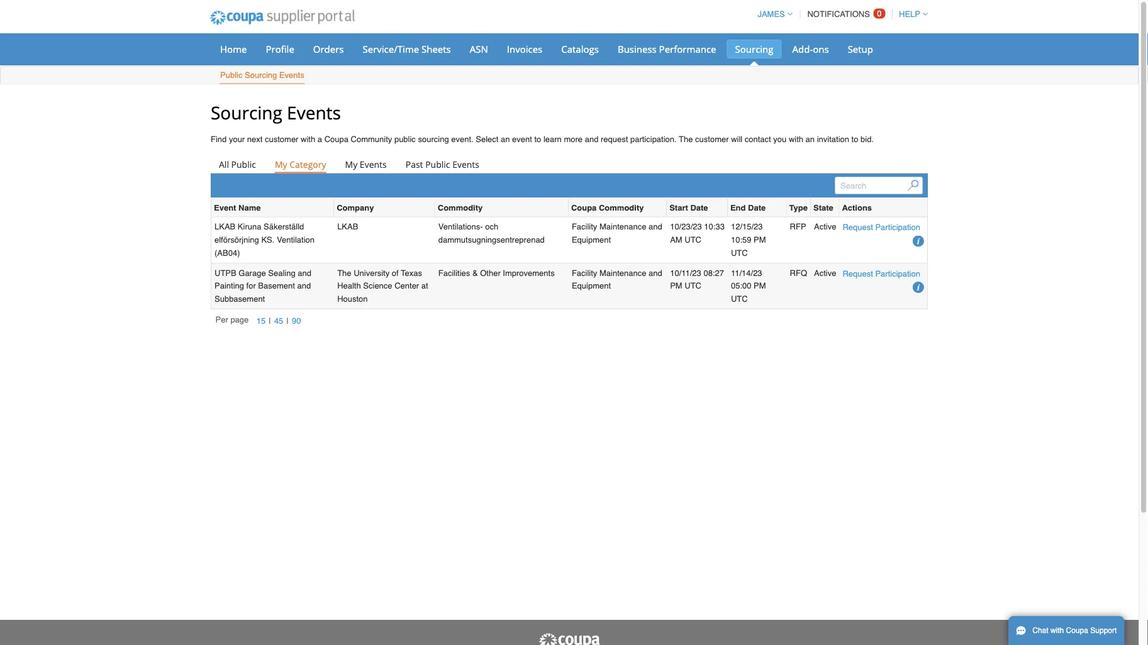 Task type: locate. For each thing, give the bounding box(es) containing it.
2 request from the top
[[843, 269, 874, 278]]

2 maintenance from the top
[[600, 268, 647, 278]]

sourcing down james
[[736, 42, 774, 55]]

facilities
[[439, 268, 470, 278]]

facility right improvements
[[572, 268, 598, 278]]

pm inside 12/15/23 10:59 pm utc
[[754, 235, 766, 245]]

0 vertical spatial participation
[[876, 223, 921, 232]]

company button
[[337, 201, 374, 214]]

90 button
[[289, 315, 305, 328]]

1 horizontal spatial date
[[749, 203, 766, 212]]

my
[[275, 158, 287, 170], [345, 158, 358, 170]]

utc down 10/11/23
[[685, 281, 702, 291]]

an left event
[[501, 135, 510, 144]]

0 vertical spatial facility
[[572, 222, 598, 232]]

with right "chat"
[[1051, 627, 1065, 636]]

all public
[[219, 158, 256, 170]]

facility down coupa commodity button
[[572, 222, 598, 232]]

1 horizontal spatial my
[[345, 158, 358, 170]]

the right participation.
[[679, 135, 693, 144]]

tab list containing all public
[[211, 155, 929, 173]]

1 my from the left
[[275, 158, 287, 170]]

pm for 11/14/23
[[754, 281, 766, 291]]

request participation for rfp
[[843, 223, 921, 232]]

date right start
[[691, 203, 709, 212]]

profile
[[266, 42, 294, 55]]

events down profile link
[[279, 71, 304, 80]]

add-
[[793, 42, 813, 55]]

1 horizontal spatial commodity
[[599, 203, 644, 212]]

events down event.
[[453, 158, 480, 170]]

0 vertical spatial sourcing
[[736, 42, 774, 55]]

sourcing
[[736, 42, 774, 55], [245, 71, 277, 80], [211, 100, 283, 124]]

1 vertical spatial maintenance
[[600, 268, 647, 278]]

event.
[[451, 135, 474, 144]]

1 vertical spatial active
[[815, 268, 837, 278]]

participation
[[876, 223, 921, 232], [876, 269, 921, 278]]

performance
[[659, 42, 717, 55]]

houston
[[337, 295, 368, 304]]

1 horizontal spatial coupa supplier portal image
[[538, 633, 601, 646]]

utc inside 11/14/23 05:00 pm utc
[[731, 295, 748, 304]]

2 facility maintenance and equipment from the top
[[572, 268, 663, 291]]

1 participation from the top
[[876, 223, 921, 232]]

1 request from the top
[[843, 223, 874, 232]]

navigation
[[753, 2, 929, 26], [216, 315, 305, 328]]

1 date from the left
[[691, 203, 709, 212]]

navigation containing per page
[[216, 315, 305, 328]]

public right all
[[231, 158, 256, 170]]

request for rfp
[[843, 223, 874, 232]]

public down home link
[[220, 71, 243, 80]]

1 to from the left
[[535, 135, 542, 144]]

1 vertical spatial coupa
[[572, 203, 597, 212]]

request participation
[[843, 223, 921, 232], [843, 269, 921, 278]]

90
[[292, 316, 301, 326]]

lkab for lkab kiruna säkerställd elförsörjning ks. ventilation (ab04)
[[215, 222, 236, 232]]

0 horizontal spatial commodity
[[438, 203, 483, 212]]

pm down 11/14/23 on the right top
[[754, 281, 766, 291]]

ventilations-
[[439, 222, 483, 232]]

james
[[758, 9, 785, 19]]

1 facility from the top
[[572, 222, 598, 232]]

asn
[[470, 42, 488, 55]]

| right 45
[[287, 317, 289, 326]]

the university of texas health science center at houston
[[337, 268, 428, 304]]

sheets
[[422, 42, 451, 55]]

dammutsugningsentreprenad
[[439, 235, 545, 245]]

learn
[[544, 135, 562, 144]]

other
[[480, 268, 501, 278]]

active down state button at the right top of page
[[815, 222, 837, 232]]

request participation button for rfq
[[843, 267, 921, 280]]

2 participation from the top
[[876, 269, 921, 278]]

customer
[[265, 135, 299, 144], [696, 135, 729, 144]]

request down actions "button"
[[843, 223, 874, 232]]

my down 'community'
[[345, 158, 358, 170]]

2 equipment from the top
[[572, 281, 611, 291]]

you
[[774, 135, 787, 144]]

commodity left start
[[599, 203, 644, 212]]

2 horizontal spatial with
[[1051, 627, 1065, 636]]

utc inside 12/15/23 10:59 pm utc
[[731, 248, 748, 258]]

start
[[670, 203, 689, 212]]

pm
[[754, 235, 766, 245], [671, 281, 683, 291], [754, 281, 766, 291]]

and right basement
[[297, 281, 311, 291]]

1 horizontal spatial lkab
[[337, 222, 358, 232]]

utc down 10/23/23
[[685, 235, 702, 245]]

0 vertical spatial maintenance
[[600, 222, 647, 232]]

sourcing for sourcing
[[736, 42, 774, 55]]

type button
[[790, 201, 808, 214]]

and left 10/11/23
[[649, 268, 663, 278]]

1 vertical spatial participation
[[876, 269, 921, 278]]

contact
[[745, 135, 772, 144]]

past
[[406, 158, 423, 170]]

date right end
[[749, 203, 766, 212]]

och
[[485, 222, 499, 232]]

participation.
[[631, 135, 677, 144]]

lkab down the company button
[[337, 222, 358, 232]]

coupa supplier portal image
[[201, 2, 364, 33], [538, 633, 601, 646]]

with left a
[[301, 135, 315, 144]]

customer left will on the top right of page
[[696, 135, 729, 144]]

1 horizontal spatial to
[[852, 135, 859, 144]]

pm down 10/11/23
[[671, 281, 683, 291]]

0 vertical spatial equipment
[[572, 235, 611, 245]]

1 vertical spatial facility maintenance and equipment
[[572, 268, 663, 291]]

pm inside 10/11/23 08:27 pm utc
[[671, 281, 683, 291]]

active right rfq
[[815, 268, 837, 278]]

1 vertical spatial request participation
[[843, 269, 921, 278]]

45 button
[[271, 315, 287, 328]]

customer right next
[[265, 135, 299, 144]]

2 lkab from the left
[[337, 222, 358, 232]]

2 my from the left
[[345, 158, 358, 170]]

2 request participation from the top
[[843, 269, 921, 278]]

utc down 05:00
[[731, 295, 748, 304]]

ventilations- och dammutsugningsentreprenad
[[439, 222, 545, 245]]

commodity up ventilations-
[[438, 203, 483, 212]]

utc for 10:33
[[685, 235, 702, 245]]

public right past
[[426, 158, 450, 170]]

1 vertical spatial coupa supplier portal image
[[538, 633, 601, 646]]

public
[[395, 135, 416, 144]]

0 horizontal spatial to
[[535, 135, 542, 144]]

2 active from the top
[[815, 268, 837, 278]]

Search text field
[[835, 177, 923, 194]]

lkab
[[215, 222, 236, 232], [337, 222, 358, 232]]

2 date from the left
[[749, 203, 766, 212]]

public for past
[[426, 158, 450, 170]]

pm inside 11/14/23 05:00 pm utc
[[754, 281, 766, 291]]

equipment for facilities & other improvements
[[572, 281, 611, 291]]

james link
[[753, 9, 793, 19]]

request participation button for rfp
[[843, 221, 921, 234]]

0 horizontal spatial lkab
[[215, 222, 236, 232]]

1 vertical spatial equipment
[[572, 281, 611, 291]]

public sourcing events link
[[220, 68, 305, 84]]

equipment
[[572, 235, 611, 245], [572, 281, 611, 291]]

utc inside 10/23/23 10:33 am utc
[[685, 235, 702, 245]]

request participation for rfq
[[843, 269, 921, 278]]

events inside 'link'
[[453, 158, 480, 170]]

end date button
[[731, 201, 766, 214]]

1 vertical spatial the
[[337, 268, 352, 278]]

1 vertical spatial request participation button
[[843, 267, 921, 280]]

lkab up elförsörjning
[[215, 222, 236, 232]]

request
[[843, 223, 874, 232], [843, 269, 874, 278]]

0 vertical spatial coupa supplier portal image
[[201, 2, 364, 33]]

rfp
[[790, 222, 807, 232]]

0 vertical spatial request
[[843, 223, 874, 232]]

the
[[679, 135, 693, 144], [337, 268, 352, 278]]

utc for 08:27
[[685, 281, 702, 291]]

event
[[214, 203, 236, 212]]

0 horizontal spatial an
[[501, 135, 510, 144]]

facility for ventilations- och dammutsugningsentreprenad
[[572, 222, 598, 232]]

commodity inside button
[[599, 203, 644, 212]]

sourcing up next
[[211, 100, 283, 124]]

maintenance for 10/23/23 10:33 am utc
[[600, 222, 647, 232]]

utc down the 10:59
[[731, 248, 748, 258]]

sourcing events
[[211, 100, 341, 124]]

| left 45
[[269, 317, 271, 326]]

utc inside 10/11/23 08:27 pm utc
[[685, 281, 702, 291]]

1 vertical spatial sourcing
[[245, 71, 277, 80]]

to left bid.
[[852, 135, 859, 144]]

2 horizontal spatial coupa
[[1067, 627, 1089, 636]]

1 horizontal spatial an
[[806, 135, 815, 144]]

past public events link
[[398, 155, 488, 173]]

12/15/23
[[731, 222, 763, 232]]

1 horizontal spatial with
[[789, 135, 804, 144]]

an left 'invitation'
[[806, 135, 815, 144]]

elförsörjning
[[215, 235, 259, 245]]

start date button
[[670, 201, 709, 214]]

0 horizontal spatial the
[[337, 268, 352, 278]]

2 facility from the top
[[572, 268, 598, 278]]

public inside past public events 'link'
[[426, 158, 450, 170]]

0 horizontal spatial coupa
[[325, 135, 349, 144]]

facility maintenance and equipment for 10/11/23
[[572, 268, 663, 291]]

maintenance down coupa commodity button
[[600, 222, 647, 232]]

1 horizontal spatial navigation
[[753, 2, 929, 26]]

request right rfq
[[843, 269, 874, 278]]

ks.
[[262, 235, 275, 245]]

1 horizontal spatial |
[[287, 317, 289, 326]]

1 vertical spatial facility
[[572, 268, 598, 278]]

with inside button
[[1051, 627, 1065, 636]]

the inside "the university of texas health science center at houston"
[[337, 268, 352, 278]]

sourcing for sourcing events
[[211, 100, 283, 124]]

tab list
[[211, 155, 929, 173]]

end
[[731, 203, 746, 212]]

1 vertical spatial navigation
[[216, 315, 305, 328]]

state button
[[814, 201, 834, 214]]

the up health at the top left of the page
[[337, 268, 352, 278]]

lkab inside the lkab kiruna säkerställd elförsörjning ks. ventilation (ab04)
[[215, 222, 236, 232]]

commodity
[[438, 203, 483, 212], [599, 203, 644, 212]]

10/11/23
[[671, 268, 702, 278]]

0 vertical spatial the
[[679, 135, 693, 144]]

my category link
[[267, 155, 335, 173]]

0 horizontal spatial customer
[[265, 135, 299, 144]]

find your next customer with a coupa community public sourcing event. select an event to learn more and request participation. the customer will contact you with an invitation to bid.
[[211, 135, 874, 144]]

subbasement
[[215, 295, 265, 304]]

05:00
[[731, 281, 752, 291]]

1 maintenance from the top
[[600, 222, 647, 232]]

active for rfp
[[815, 222, 837, 232]]

1 active from the top
[[815, 222, 837, 232]]

past public events
[[406, 158, 480, 170]]

events
[[279, 71, 304, 80], [287, 100, 341, 124], [360, 158, 387, 170], [453, 158, 480, 170]]

date
[[691, 203, 709, 212], [749, 203, 766, 212]]

2 vertical spatial sourcing
[[211, 100, 283, 124]]

2 request participation button from the top
[[843, 267, 921, 280]]

0 vertical spatial request participation
[[843, 223, 921, 232]]

0 horizontal spatial my
[[275, 158, 287, 170]]

0 vertical spatial navigation
[[753, 2, 929, 26]]

0 horizontal spatial navigation
[[216, 315, 305, 328]]

1 horizontal spatial customer
[[696, 135, 729, 144]]

0 vertical spatial facility maintenance and equipment
[[572, 222, 663, 245]]

facility maintenance and equipment for 10/23/23
[[572, 222, 663, 245]]

0 horizontal spatial date
[[691, 203, 709, 212]]

2 vertical spatial coupa
[[1067, 627, 1089, 636]]

0 vertical spatial request participation button
[[843, 221, 921, 234]]

1 request participation from the top
[[843, 223, 921, 232]]

1 vertical spatial request
[[843, 269, 874, 278]]

2 | from the left
[[287, 317, 289, 326]]

coupa
[[325, 135, 349, 144], [572, 203, 597, 212], [1067, 627, 1089, 636]]

to left learn
[[535, 135, 542, 144]]

and right more
[[585, 135, 599, 144]]

pm down 12/15/23 on the top of the page
[[754, 235, 766, 245]]

service/time sheets
[[363, 42, 451, 55]]

0 vertical spatial active
[[815, 222, 837, 232]]

sourcing down profile link
[[245, 71, 277, 80]]

10:33
[[705, 222, 725, 232]]

1 equipment from the top
[[572, 235, 611, 245]]

per page
[[216, 316, 249, 325]]

maintenance left 10/11/23
[[600, 268, 647, 278]]

2 commodity from the left
[[599, 203, 644, 212]]

0 horizontal spatial |
[[269, 317, 271, 326]]

events down 'community'
[[360, 158, 387, 170]]

my left category
[[275, 158, 287, 170]]

health
[[337, 281, 361, 291]]

orders link
[[305, 40, 352, 59]]

kiruna
[[238, 222, 262, 232]]

1 lkab from the left
[[215, 222, 236, 232]]

request participation button
[[843, 221, 921, 234], [843, 267, 921, 280]]

with right you
[[789, 135, 804, 144]]

page
[[231, 316, 249, 325]]

state
[[814, 203, 834, 212]]

1 request participation button from the top
[[843, 221, 921, 234]]

public inside all public "link"
[[231, 158, 256, 170]]

navigation containing notifications 0
[[753, 2, 929, 26]]

am
[[671, 235, 683, 245]]

participation for rfp
[[876, 223, 921, 232]]

|
[[269, 317, 271, 326], [287, 317, 289, 326]]

1 facility maintenance and equipment from the top
[[572, 222, 663, 245]]

pm for 12/15/23
[[754, 235, 766, 245]]

public
[[220, 71, 243, 80], [231, 158, 256, 170], [426, 158, 450, 170]]



Task type: vqa. For each thing, say whether or not it's contained in the screenshot.
Policy
no



Task type: describe. For each thing, give the bounding box(es) containing it.
10/23/23
[[671, 222, 702, 232]]

ons
[[813, 42, 829, 55]]

sourcing link
[[727, 40, 782, 59]]

for
[[247, 281, 256, 291]]

find
[[211, 135, 227, 144]]

active for rfq
[[815, 268, 837, 278]]

my events
[[345, 158, 387, 170]]

and left 10/23/23
[[649, 222, 663, 232]]

maintenance for 10/11/23 08:27 pm utc
[[600, 268, 647, 278]]

sourcing
[[418, 135, 449, 144]]

add-ons link
[[785, 40, 838, 59]]

help
[[900, 9, 921, 19]]

invoices link
[[499, 40, 551, 59]]

support
[[1091, 627, 1118, 636]]

and right sealing on the left of the page
[[298, 268, 312, 278]]

2 customer from the left
[[696, 135, 729, 144]]

lkab for lkab
[[337, 222, 358, 232]]

bid.
[[861, 135, 874, 144]]

0 horizontal spatial with
[[301, 135, 315, 144]]

home link
[[212, 40, 255, 59]]

1 customer from the left
[[265, 135, 299, 144]]

date for end date
[[749, 203, 766, 212]]

(ab04)
[[215, 248, 240, 258]]

help link
[[894, 9, 929, 19]]

facilities & other improvements
[[439, 268, 555, 278]]

event
[[512, 135, 532, 144]]

10:59
[[731, 235, 752, 245]]

commodity button
[[438, 201, 483, 214]]

2 an from the left
[[806, 135, 815, 144]]

1 commodity from the left
[[438, 203, 483, 212]]

asn link
[[462, 40, 497, 59]]

community
[[351, 135, 392, 144]]

0 horizontal spatial coupa supplier portal image
[[201, 2, 364, 33]]

public inside public sourcing events link
[[220, 71, 243, 80]]

chat
[[1033, 627, 1049, 636]]

event name
[[214, 203, 261, 212]]

setup
[[848, 42, 874, 55]]

texas
[[401, 268, 422, 278]]

utc for 10:59
[[731, 248, 748, 258]]

actions
[[843, 203, 873, 212]]

setup link
[[840, 40, 882, 59]]

business performance link
[[610, 40, 725, 59]]

science
[[363, 281, 393, 291]]

request
[[601, 135, 628, 144]]

home
[[220, 42, 247, 55]]

event name button
[[214, 201, 261, 214]]

improvements
[[503, 268, 555, 278]]

date for start date
[[691, 203, 709, 212]]

catalogs
[[562, 42, 599, 55]]

11/14/23 05:00 pm utc
[[731, 268, 766, 304]]

basement
[[258, 281, 295, 291]]

of
[[392, 268, 399, 278]]

my for my category
[[275, 158, 287, 170]]

2 to from the left
[[852, 135, 859, 144]]

service/time sheets link
[[355, 40, 459, 59]]

0
[[878, 9, 882, 18]]

business performance
[[618, 42, 717, 55]]

all public link
[[211, 155, 264, 173]]

ventilation
[[277, 235, 315, 245]]

chat with coupa support
[[1033, 627, 1118, 636]]

profile link
[[258, 40, 303, 59]]

select
[[476, 135, 499, 144]]

category
[[290, 158, 326, 170]]

end date
[[731, 203, 766, 212]]

per
[[216, 316, 228, 325]]

company
[[337, 203, 374, 212]]

catalogs link
[[553, 40, 607, 59]]

lkab kiruna säkerställd elförsörjning ks. ventilation (ab04)
[[215, 222, 315, 258]]

garage
[[239, 268, 266, 278]]

1 horizontal spatial coupa
[[572, 203, 597, 212]]

1 | from the left
[[269, 317, 271, 326]]

at
[[422, 281, 428, 291]]

1 horizontal spatial the
[[679, 135, 693, 144]]

10/23/23 10:33 am utc
[[671, 222, 725, 245]]

10/11/23 08:27 pm utc
[[671, 268, 725, 291]]

search image
[[908, 180, 919, 191]]

my for my events
[[345, 158, 358, 170]]

facility for facilities & other improvements
[[572, 268, 598, 278]]

my events link
[[337, 155, 395, 173]]

painting
[[215, 281, 244, 291]]

coupa commodity button
[[572, 201, 644, 214]]

university
[[354, 268, 390, 278]]

all
[[219, 158, 229, 170]]

utc for 05:00
[[731, 295, 748, 304]]

rfq
[[790, 268, 808, 278]]

public for all
[[231, 158, 256, 170]]

1 an from the left
[[501, 135, 510, 144]]

invoices
[[507, 42, 543, 55]]

add-ons
[[793, 42, 829, 55]]

my category
[[275, 158, 326, 170]]

pm for 10/11/23
[[671, 281, 683, 291]]

request for rfq
[[843, 269, 874, 278]]

equipment for ventilations- och dammutsugningsentreprenad
[[572, 235, 611, 245]]

0 vertical spatial coupa
[[325, 135, 349, 144]]

events up a
[[287, 100, 341, 124]]

säkerställd
[[264, 222, 304, 232]]

notifications 0
[[808, 9, 882, 19]]

participation for rfq
[[876, 269, 921, 278]]

a
[[318, 135, 322, 144]]

name
[[239, 203, 261, 212]]

next
[[247, 135, 263, 144]]

15 | 45 | 90
[[257, 316, 301, 326]]



